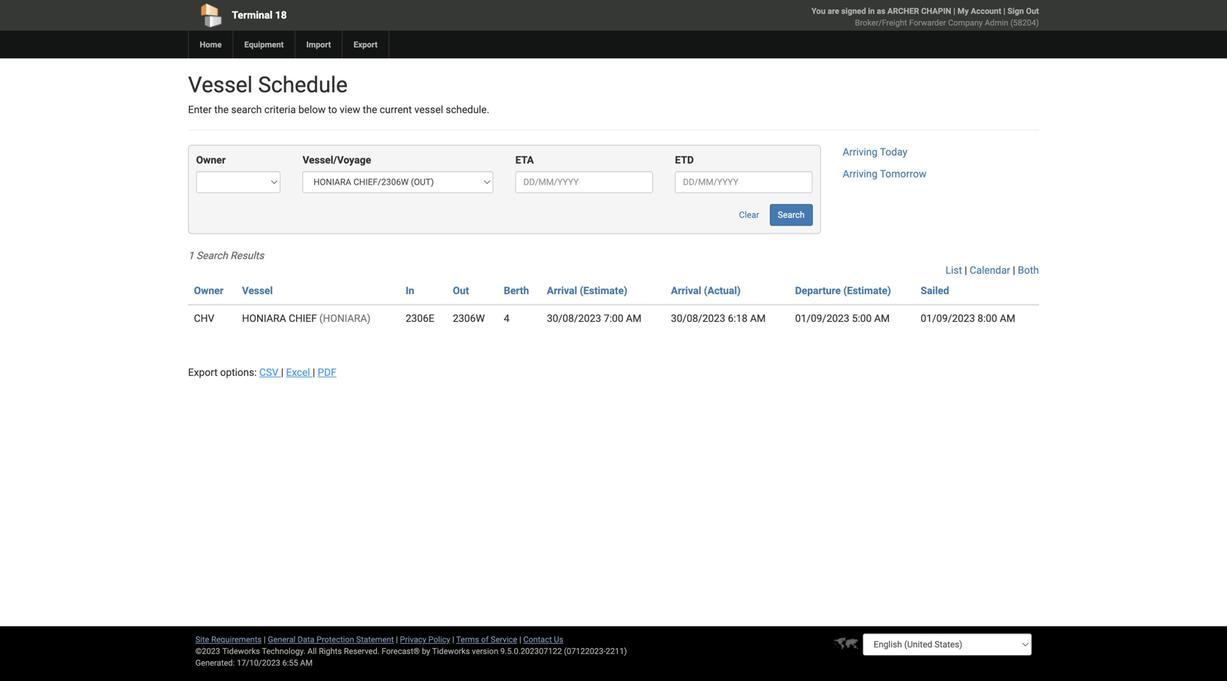 Task type: vqa. For each thing, say whether or not it's contained in the screenshot.
Vessel Schedule Enter the search criteria below to view the current vessel schedule.
yes



Task type: describe. For each thing, give the bounding box(es) containing it.
departure (estimate) link
[[795, 285, 891, 297]]

version
[[472, 647, 498, 656]]

01/09/2023 5:00 am
[[795, 313, 890, 325]]

owner link
[[194, 285, 224, 297]]

berth
[[504, 285, 529, 297]]

2211)
[[606, 647, 627, 656]]

out inside 'you are signed in as archer chapin | my account | sign out broker/freight forwarder company admin (58204)'
[[1026, 6, 1039, 16]]

2306w
[[453, 313, 485, 325]]

search button
[[770, 204, 813, 226]]

(honiara)
[[319, 313, 371, 325]]

us
[[554, 635, 564, 645]]

terms
[[456, 635, 479, 645]]

1 search results list | calendar | both
[[188, 250, 1039, 276]]

general data protection statement link
[[268, 635, 394, 645]]

schedule.
[[446, 104, 490, 116]]

4
[[504, 313, 510, 325]]

30/08/2023 for 30/08/2023 6:18 am
[[671, 313, 726, 325]]

(actual)
[[704, 285, 741, 297]]

in
[[868, 6, 875, 16]]

am inside site requirements | general data protection statement | privacy policy | terms of service | contact us ©2023 tideworks technology. all rights reserved. forecast® by tideworks version 9.5.0.202307122 (07122023-2211) generated: 17/10/2023 6:55 am
[[300, 659, 313, 668]]

18
[[275, 9, 287, 21]]

sign
[[1008, 6, 1024, 16]]

30/08/2023 6:18 am
[[671, 313, 766, 325]]

list link
[[946, 264, 962, 276]]

| up the 9.5.0.202307122
[[519, 635, 521, 645]]

contact
[[523, 635, 552, 645]]

to
[[328, 104, 337, 116]]

general
[[268, 635, 296, 645]]

search
[[231, 104, 262, 116]]

ETA text field
[[516, 171, 653, 193]]

etd
[[675, 154, 694, 166]]

departure
[[795, 285, 841, 297]]

export options: csv | excel | pdf
[[188, 367, 337, 379]]

search inside 1 search results list | calendar | both
[[196, 250, 228, 262]]

sailed
[[921, 285, 949, 297]]

technology.
[[262, 647, 306, 656]]

arrival (actual) link
[[671, 285, 741, 297]]

eta
[[516, 154, 534, 166]]

generated:
[[195, 659, 235, 668]]

departure (estimate)
[[795, 285, 891, 297]]

enter
[[188, 104, 212, 116]]

terminal 18
[[232, 9, 287, 21]]

pdf
[[318, 367, 337, 379]]

vessel for vessel
[[242, 285, 273, 297]]

01/09/2023 for 01/09/2023 8:00 am
[[921, 313, 975, 325]]

©2023 tideworks
[[195, 647, 260, 656]]

csv link
[[259, 367, 281, 379]]

chv
[[194, 313, 214, 325]]

reserved.
[[344, 647, 380, 656]]

honiara
[[242, 313, 286, 325]]

arriving for arriving tomorrow
[[843, 168, 878, 180]]

equipment
[[244, 40, 284, 49]]

privacy
[[400, 635, 426, 645]]

current
[[380, 104, 412, 116]]

sailed link
[[921, 285, 949, 297]]

tideworks
[[432, 647, 470, 656]]

arrival (estimate)
[[547, 285, 628, 297]]

terms of service link
[[456, 635, 517, 645]]

all
[[308, 647, 317, 656]]

6:55
[[282, 659, 298, 668]]

am for 01/09/2023 8:00 am
[[1000, 313, 1016, 325]]

honiara chief (honiara)
[[242, 313, 371, 325]]

1 vertical spatial owner
[[194, 285, 224, 297]]

7:00
[[604, 313, 624, 325]]

today
[[880, 146, 908, 158]]

clear button
[[731, 204, 767, 226]]

contact us link
[[523, 635, 564, 645]]

signed
[[842, 6, 866, 16]]

| left general at the left of page
[[264, 635, 266, 645]]

broker/freight
[[855, 18, 907, 27]]

clear
[[739, 210, 759, 220]]

home
[[200, 40, 222, 49]]

import link
[[295, 31, 342, 58]]

arrival for arrival (actual)
[[671, 285, 701, 297]]

my
[[958, 6, 969, 16]]

rights
[[319, 647, 342, 656]]

excel
[[286, 367, 310, 379]]

search inside button
[[778, 210, 805, 220]]

excel link
[[286, 367, 313, 379]]

tomorrow
[[880, 168, 927, 180]]

9.5.0.202307122
[[500, 647, 562, 656]]

privacy policy link
[[400, 635, 450, 645]]

(estimate) for departure (estimate)
[[844, 285, 891, 297]]

below
[[298, 104, 326, 116]]

csv
[[259, 367, 279, 379]]

vessel link
[[242, 285, 273, 297]]



Task type: locate. For each thing, give the bounding box(es) containing it.
site requirements link
[[195, 635, 262, 645]]

30/08/2023 down arrival (estimate) link
[[547, 313, 601, 325]]

| left sign at the right top of the page
[[1004, 6, 1006, 16]]

arrival (estimate) link
[[547, 285, 628, 297]]

vessel up honiara at the top left
[[242, 285, 273, 297]]

am right 7:00
[[626, 313, 642, 325]]

protection
[[317, 635, 354, 645]]

arriving today
[[843, 146, 908, 158]]

terminal 18 link
[[188, 0, 530, 31]]

| up tideworks
[[452, 635, 454, 645]]

sign out link
[[1008, 6, 1039, 16]]

arriving tomorrow link
[[843, 168, 927, 180]]

archer
[[888, 6, 919, 16]]

am for 30/08/2023 6:18 am
[[750, 313, 766, 325]]

export for export
[[354, 40, 378, 49]]

the right the "view" at the left of page
[[363, 104, 377, 116]]

| left my on the top right of page
[[954, 6, 956, 16]]

| up "forecast®"
[[396, 635, 398, 645]]

5:00
[[852, 313, 872, 325]]

policy
[[428, 635, 450, 645]]

am for 30/08/2023 7:00 am
[[626, 313, 642, 325]]

| right list link
[[965, 264, 967, 276]]

results
[[230, 250, 264, 262]]

1 vertical spatial vessel
[[242, 285, 273, 297]]

01/09/2023 8:00 am
[[921, 313, 1016, 325]]

equipment link
[[233, 31, 295, 58]]

1 horizontal spatial the
[[363, 104, 377, 116]]

search right the clear button
[[778, 210, 805, 220]]

arriving
[[843, 146, 878, 158], [843, 168, 878, 180]]

company
[[948, 18, 983, 27]]

view
[[340, 104, 360, 116]]

out
[[1026, 6, 1039, 16], [453, 285, 469, 297]]

(estimate) for arrival (estimate)
[[580, 285, 628, 297]]

out up (58204)
[[1026, 6, 1039, 16]]

0 vertical spatial export
[[354, 40, 378, 49]]

both
[[1018, 264, 1039, 276]]

terminal
[[232, 9, 273, 21]]

2 30/08/2023 from the left
[[671, 313, 726, 325]]

as
[[877, 6, 886, 16]]

export down terminal 18 link
[[354, 40, 378, 49]]

am for 01/09/2023 5:00 am
[[874, 313, 890, 325]]

1 vertical spatial search
[[196, 250, 228, 262]]

0 vertical spatial search
[[778, 210, 805, 220]]

1 01/09/2023 from the left
[[795, 313, 850, 325]]

arrival left (actual)
[[671, 285, 701, 297]]

data
[[298, 635, 315, 645]]

6:18
[[728, 313, 748, 325]]

0 horizontal spatial search
[[196, 250, 228, 262]]

by
[[422, 647, 430, 656]]

0 vertical spatial vessel
[[188, 72, 253, 98]]

0 horizontal spatial arrival
[[547, 285, 577, 297]]

(estimate) up 5:00
[[844, 285, 891, 297]]

of
[[481, 635, 489, 645]]

0 horizontal spatial export
[[188, 367, 218, 379]]

out link
[[453, 285, 469, 297]]

chief
[[289, 313, 317, 325]]

you are signed in as archer chapin | my account | sign out broker/freight forwarder company admin (58204)
[[812, 6, 1039, 27]]

vessel up enter
[[188, 72, 253, 98]]

arriving for arriving today
[[843, 146, 878, 158]]

calendar link
[[970, 264, 1011, 276]]

vessel for vessel schedule enter the search criteria below to view the current vessel schedule.
[[188, 72, 253, 98]]

01/09/2023 down departure
[[795, 313, 850, 325]]

0 horizontal spatial the
[[214, 104, 229, 116]]

| right csv
[[281, 367, 284, 379]]

1 arriving from the top
[[843, 146, 878, 158]]

30/08/2023 for 30/08/2023 7:00 am
[[547, 313, 601, 325]]

1 arrival from the left
[[547, 285, 577, 297]]

1 horizontal spatial out
[[1026, 6, 1039, 16]]

ETD text field
[[675, 171, 813, 193]]

am right 6:18
[[750, 313, 766, 325]]

1 vertical spatial out
[[453, 285, 469, 297]]

2 arrival from the left
[[671, 285, 701, 297]]

1 horizontal spatial arrival
[[671, 285, 701, 297]]

pdf link
[[318, 367, 337, 379]]

chapin
[[921, 6, 952, 16]]

1 vertical spatial arriving
[[843, 168, 878, 180]]

out up 2306w
[[453, 285, 469, 297]]

vessel inside vessel schedule enter the search criteria below to view the current vessel schedule.
[[188, 72, 253, 98]]

export left options:
[[188, 367, 218, 379]]

2 arriving from the top
[[843, 168, 878, 180]]

01/09/2023 for 01/09/2023 5:00 am
[[795, 313, 850, 325]]

forwarder
[[909, 18, 946, 27]]

owner down enter
[[196, 154, 226, 166]]

search
[[778, 210, 805, 220], [196, 250, 228, 262]]

30/08/2023 7:00 am
[[547, 313, 642, 325]]

0 vertical spatial owner
[[196, 154, 226, 166]]

vessel/voyage
[[303, 154, 371, 166]]

import
[[306, 40, 331, 49]]

30/08/2023
[[547, 313, 601, 325], [671, 313, 726, 325]]

2 the from the left
[[363, 104, 377, 116]]

30/08/2023 down the "arrival (actual)" link
[[671, 313, 726, 325]]

the right enter
[[214, 104, 229, 116]]

1 horizontal spatial search
[[778, 210, 805, 220]]

1 horizontal spatial export
[[354, 40, 378, 49]]

export for export options: csv | excel | pdf
[[188, 367, 218, 379]]

(58204)
[[1011, 18, 1039, 27]]

8:00
[[978, 313, 998, 325]]

0 vertical spatial out
[[1026, 6, 1039, 16]]

am down all
[[300, 659, 313, 668]]

(estimate) up 30/08/2023 7:00 am
[[580, 285, 628, 297]]

(07122023-
[[564, 647, 606, 656]]

owner up chv
[[194, 285, 224, 297]]

statement
[[356, 635, 394, 645]]

01/09/2023
[[795, 313, 850, 325], [921, 313, 975, 325]]

arrival for arrival (estimate)
[[547, 285, 577, 297]]

vessel
[[188, 72, 253, 98], [242, 285, 273, 297]]

2 (estimate) from the left
[[844, 285, 891, 297]]

am right 5:00
[[874, 313, 890, 325]]

arrival (actual)
[[671, 285, 741, 297]]

1 30/08/2023 from the left
[[547, 313, 601, 325]]

admin
[[985, 18, 1009, 27]]

2306e
[[406, 313, 434, 325]]

am
[[626, 313, 642, 325], [750, 313, 766, 325], [874, 313, 890, 325], [1000, 313, 1016, 325], [300, 659, 313, 668]]

am right 8:00
[[1000, 313, 1016, 325]]

|
[[954, 6, 956, 16], [1004, 6, 1006, 16], [965, 264, 967, 276], [1013, 264, 1016, 276], [281, 367, 284, 379], [313, 367, 315, 379], [264, 635, 266, 645], [396, 635, 398, 645], [452, 635, 454, 645], [519, 635, 521, 645]]

1 horizontal spatial (estimate)
[[844, 285, 891, 297]]

1 vertical spatial export
[[188, 367, 218, 379]]

search right 1
[[196, 250, 228, 262]]

my account link
[[958, 6, 1002, 16]]

home link
[[188, 31, 233, 58]]

you
[[812, 6, 826, 16]]

calendar
[[970, 264, 1011, 276]]

1 the from the left
[[214, 104, 229, 116]]

1 horizontal spatial 30/08/2023
[[671, 313, 726, 325]]

requirements
[[211, 635, 262, 645]]

0 horizontal spatial 30/08/2023
[[547, 313, 601, 325]]

0 horizontal spatial (estimate)
[[580, 285, 628, 297]]

0 vertical spatial arriving
[[843, 146, 878, 158]]

in link
[[406, 285, 414, 297]]

1 horizontal spatial 01/09/2023
[[921, 313, 975, 325]]

site
[[195, 635, 209, 645]]

arriving down arriving today
[[843, 168, 878, 180]]

01/09/2023 down sailed
[[921, 313, 975, 325]]

vessel
[[415, 104, 443, 116]]

0 horizontal spatial out
[[453, 285, 469, 297]]

the
[[214, 104, 229, 116], [363, 104, 377, 116]]

| left the both
[[1013, 264, 1016, 276]]

0 horizontal spatial 01/09/2023
[[795, 313, 850, 325]]

2 01/09/2023 from the left
[[921, 313, 975, 325]]

list
[[946, 264, 962, 276]]

1 (estimate) from the left
[[580, 285, 628, 297]]

export
[[354, 40, 378, 49], [188, 367, 218, 379]]

schedule
[[258, 72, 348, 98]]

both link
[[1018, 264, 1039, 276]]

17/10/2023
[[237, 659, 280, 668]]

| left pdf
[[313, 367, 315, 379]]

owner
[[196, 154, 226, 166], [194, 285, 224, 297]]

arrival up 30/08/2023 7:00 am
[[547, 285, 577, 297]]

arriving up arriving tomorrow link
[[843, 146, 878, 158]]

forecast®
[[382, 647, 420, 656]]

in
[[406, 285, 414, 297]]



